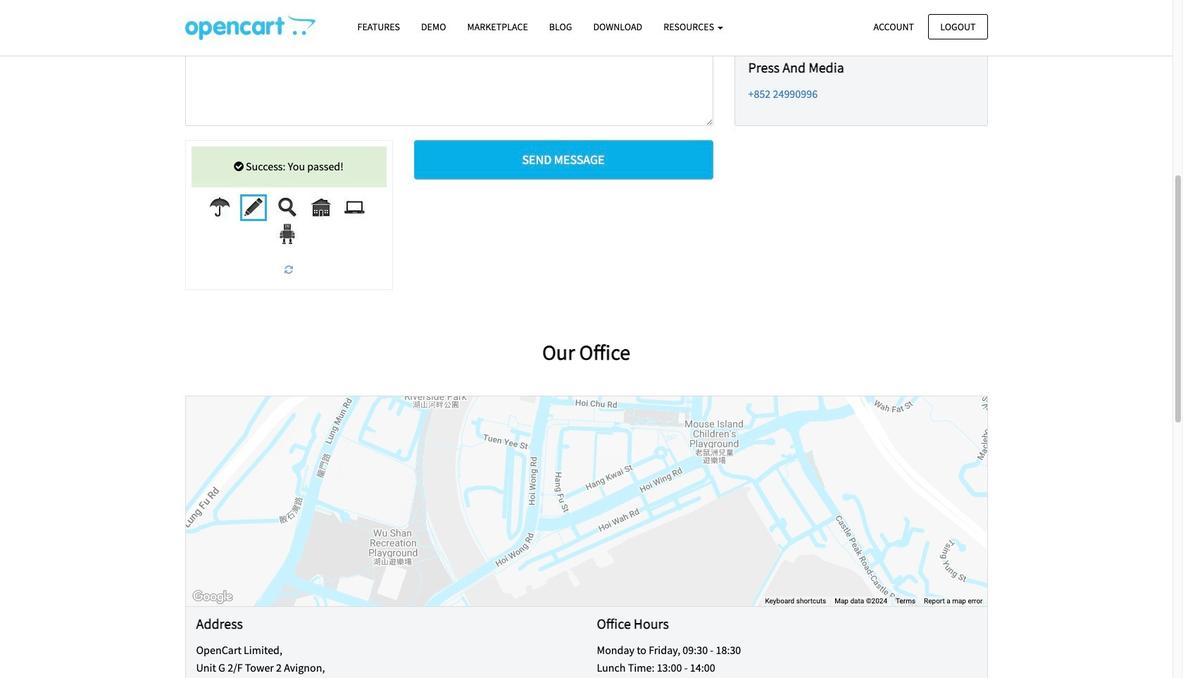 Task type: vqa. For each thing, say whether or not it's contained in the screenshot.
22, to the bottom
no



Task type: locate. For each thing, give the bounding box(es) containing it.
None text field
[[185, 0, 713, 126]]

google image
[[189, 588, 236, 606]]

refresh image
[[285, 265, 293, 275]]

opencart - contact image
[[185, 15, 315, 40]]

check circle image
[[234, 161, 244, 172]]



Task type: describe. For each thing, give the bounding box(es) containing it.
map region
[[186, 396, 987, 606]]



